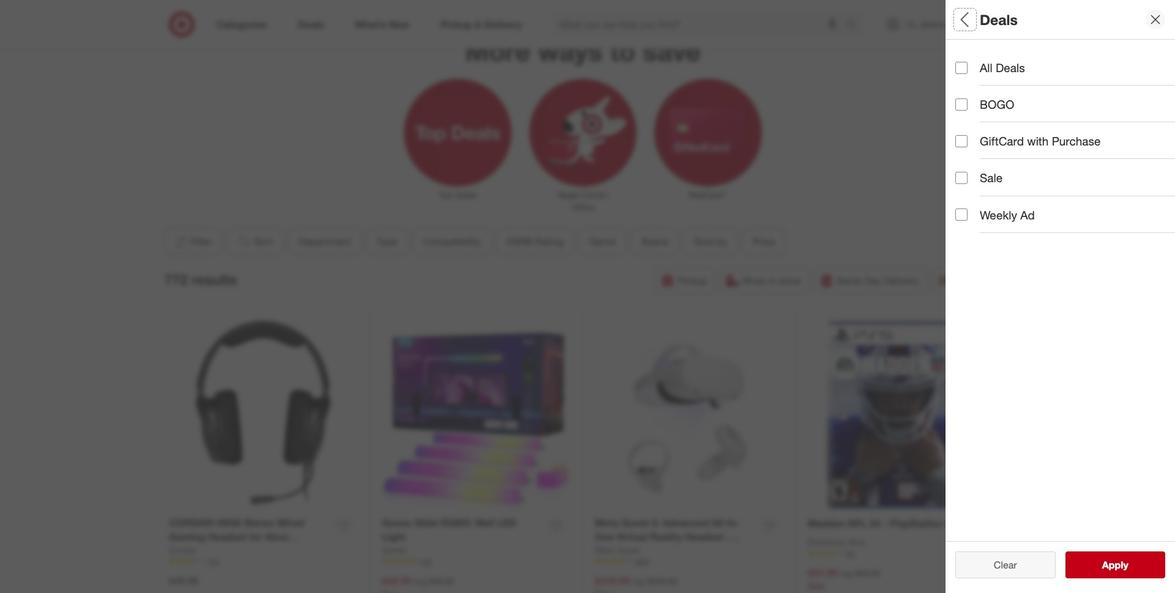 Task type: locate. For each thing, give the bounding box(es) containing it.
reg down the 39
[[840, 569, 852, 579]]

0 horizontal spatial results
[[192, 271, 237, 288]]

1 vertical spatial -
[[726, 531, 730, 544]]

genre
[[956, 224, 989, 238], [589, 236, 616, 248]]

reg for $48.99
[[414, 577, 426, 587]]

1 horizontal spatial department button
[[956, 40, 1166, 83]]

results inside "button"
[[1110, 560, 1142, 572]]

1 vertical spatial deals
[[996, 61, 1025, 75]]

day
[[865, 275, 882, 287]]

electronic arts link
[[808, 537, 865, 549]]

stereo
[[244, 517, 275, 530]]

sale down the $34.99
[[808, 582, 825, 592]]

0 horizontal spatial rating
[[535, 236, 564, 248]]

esrb rating up weekly
[[956, 181, 1027, 195]]

meta inside meta quest 2: advanced all-in- one virtual reality headset - 128gb
[[595, 517, 619, 530]]

headset down hs35
[[208, 531, 247, 544]]

corsair hs35 stereo wired gaming headset for xbox one/playstation 4/nintendo switch/pc
[[169, 517, 304, 572]]

govee up light
[[382, 517, 411, 530]]

123 link
[[169, 557, 358, 568]]

772 results
[[164, 271, 237, 288]]

target circle™ offers
[[557, 190, 609, 213]]

1 horizontal spatial esrb rating button
[[956, 168, 1166, 211]]

$69.99 inside $34.99 reg $69.99 sale
[[855, 569, 881, 579]]

- right the "24"
[[884, 518, 888, 530]]

compatibility down top
[[423, 236, 481, 248]]

all inside dialog
[[956, 11, 973, 28]]

1 horizontal spatial type
[[956, 95, 982, 109]]

BOGO checkbox
[[956, 98, 968, 111]]

0 horizontal spatial $69.99
[[429, 577, 454, 587]]

0 vertical spatial department
[[956, 52, 1022, 67]]

quest inside meta quest 2: advanced all-in- one virtual reality headset - 128gb
[[621, 517, 649, 530]]

1 horizontal spatial genre button
[[956, 211, 1166, 254]]

esrb rating inside all filters dialog
[[956, 181, 1027, 195]]

1 horizontal spatial genre
[[956, 224, 989, 238]]

0 horizontal spatial sale
[[808, 582, 825, 592]]

esrb rating down target
[[507, 236, 564, 248]]

redcard™ link
[[646, 77, 771, 202]]

esrb
[[956, 181, 987, 195], [507, 236, 532, 248]]

sale right sale checkbox
[[980, 171, 1003, 185]]

1 vertical spatial type
[[377, 236, 397, 248]]

headset inside meta quest 2: advanced all-in- one virtual reality headset - 128gb
[[685, 531, 724, 544]]

103 link
[[382, 557, 571, 568]]

0 vertical spatial deals
[[980, 11, 1018, 28]]

1 vertical spatial compatibility button
[[413, 228, 491, 255]]

rating up weekly ad at the right of the page
[[991, 181, 1027, 195]]

see results button
[[1066, 552, 1166, 579]]

headset down 'all-'
[[685, 531, 724, 544]]

price button
[[742, 228, 786, 255]]

5
[[946, 518, 951, 530]]

filter
[[191, 236, 212, 248]]

0 vertical spatial esrb rating button
[[956, 168, 1166, 211]]

deals right top
[[455, 190, 477, 200]]

corsair
[[169, 517, 214, 530]]

0 vertical spatial compatibility
[[956, 138, 1029, 152]]

1 horizontal spatial results
[[1110, 560, 1142, 572]]

reg down 1605
[[632, 577, 645, 587]]

1 vertical spatial compatibility
[[423, 236, 481, 248]]

1 horizontal spatial department
[[956, 52, 1022, 67]]

0 vertical spatial quest
[[621, 517, 649, 530]]

1 horizontal spatial reg
[[632, 577, 645, 587]]

$69.99 for $34.99
[[855, 569, 881, 579]]

meta quest 2: advanced all-in-one virtual reality headset - 128gb image
[[595, 321, 784, 510], [595, 321, 784, 510]]

0 vertical spatial department button
[[956, 40, 1166, 83]]

0 horizontal spatial esrb rating
[[507, 236, 564, 248]]

weekly
[[980, 208, 1018, 222]]

Weekly Ad checkbox
[[956, 209, 968, 221]]

1 horizontal spatial headset
[[685, 531, 724, 544]]

ad
[[1021, 208, 1035, 222]]

deals up bogo
[[996, 61, 1025, 75]]

1 vertical spatial esrb
[[507, 236, 532, 248]]

1 meta from the top
[[595, 517, 619, 530]]

0 horizontal spatial type button
[[366, 228, 408, 255]]

0 horizontal spatial genre
[[589, 236, 616, 248]]

all-
[[712, 517, 728, 530]]

govee glide rgbic wall led light
[[382, 517, 516, 544]]

deals up all deals
[[980, 11, 1018, 28]]

2 vertical spatial deals
[[455, 190, 477, 200]]

giftcard
[[980, 134, 1024, 148]]

24
[[870, 518, 881, 530]]

wired
[[277, 517, 304, 530]]

1 vertical spatial quest
[[617, 545, 640, 556]]

1 horizontal spatial $69.99
[[855, 569, 881, 579]]

0 vertical spatial govee
[[382, 517, 411, 530]]

GiftCard with Purchase checkbox
[[956, 135, 968, 147]]

results right 772 at the top left of the page
[[192, 271, 237, 288]]

all
[[956, 11, 973, 28], [980, 61, 993, 75]]

quest for meta quest 2: advanced all-in- one virtual reality headset - 128gb
[[621, 517, 649, 530]]

esrb rating button
[[956, 168, 1166, 211], [496, 228, 574, 255]]

2 clear from the left
[[994, 560, 1017, 572]]

0 vertical spatial esrb rating
[[956, 181, 1027, 195]]

top
[[439, 190, 453, 200]]

0 horizontal spatial department
[[298, 236, 351, 248]]

0 vertical spatial rating
[[991, 181, 1027, 195]]

reg down 103
[[414, 577, 426, 587]]

same
[[837, 275, 862, 287]]

1 horizontal spatial esrb rating
[[956, 181, 1027, 195]]

meta up one
[[595, 517, 619, 530]]

results right see
[[1110, 560, 1142, 572]]

all inside deals dialog
[[980, 61, 993, 75]]

1 clear from the left
[[988, 560, 1011, 572]]

brand
[[642, 236, 668, 248]]

meta
[[595, 517, 619, 530], [595, 545, 615, 556]]

ways
[[538, 35, 603, 67]]

compatibility button inside all filters dialog
[[956, 126, 1166, 168]]

0 vertical spatial sale
[[980, 171, 1003, 185]]

quest down the virtual
[[617, 545, 640, 556]]

1605 link
[[595, 557, 784, 568]]

772
[[164, 271, 188, 288]]

quest
[[621, 517, 649, 530], [617, 545, 640, 556]]

rating down target
[[535, 236, 564, 248]]

0 horizontal spatial all
[[956, 11, 973, 28]]

1 horizontal spatial -
[[884, 518, 888, 530]]

esrb rating button down the purchase
[[956, 168, 1166, 211]]

reg inside $34.99 reg $69.99 sale
[[840, 569, 852, 579]]

$299.99
[[647, 577, 678, 587]]

0 vertical spatial type
[[956, 95, 982, 109]]

hs35
[[217, 517, 241, 530]]

0 horizontal spatial esrb rating button
[[496, 228, 574, 255]]

govee for govee glide rgbic wall led light
[[382, 517, 411, 530]]

1 vertical spatial department
[[298, 236, 351, 248]]

filter button
[[164, 228, 221, 255]]

genre down offers
[[589, 236, 616, 248]]

madden nfl 24 - playstation 5
[[808, 518, 951, 530]]

1 vertical spatial govee
[[382, 545, 407, 556]]

1 horizontal spatial compatibility
[[956, 138, 1029, 152]]

1 vertical spatial all
[[980, 61, 993, 75]]

switch/pc
[[169, 559, 218, 572]]

1 vertical spatial esrb rating button
[[496, 228, 574, 255]]

all deals
[[980, 61, 1025, 75]]

meta down one
[[595, 545, 615, 556]]

circle™
[[583, 190, 609, 200]]

2 meta from the top
[[595, 545, 615, 556]]

$69.99 down 103
[[429, 577, 454, 587]]

0 horizontal spatial type
[[377, 236, 397, 248]]

arts
[[849, 538, 865, 548]]

0 vertical spatial compatibility button
[[956, 126, 1166, 168]]

$69.99 down arts
[[855, 569, 881, 579]]

in
[[769, 275, 776, 287]]

- down in-
[[726, 531, 730, 544]]

same day delivery
[[837, 275, 920, 287]]

clear inside button
[[994, 560, 1017, 572]]

0 vertical spatial all
[[956, 11, 973, 28]]

0 vertical spatial results
[[192, 271, 237, 288]]

0 horizontal spatial department button
[[288, 228, 361, 255]]

giftcard with purchase
[[980, 134, 1101, 148]]

0 vertical spatial esrb
[[956, 181, 987, 195]]

0 horizontal spatial compatibility
[[423, 236, 481, 248]]

2 govee from the top
[[382, 545, 407, 556]]

brand button
[[631, 228, 679, 255]]

0 horizontal spatial compatibility button
[[413, 228, 491, 255]]

1 horizontal spatial all
[[980, 61, 993, 75]]

esrb rating
[[956, 181, 1027, 195], [507, 236, 564, 248]]

save
[[643, 35, 701, 67]]

2 horizontal spatial reg
[[840, 569, 852, 579]]

0 vertical spatial meta
[[595, 517, 619, 530]]

genre button
[[956, 211, 1166, 254], [579, 228, 627, 255]]

1 vertical spatial results
[[1110, 560, 1142, 572]]

0 horizontal spatial esrb
[[507, 236, 532, 248]]

1 horizontal spatial esrb
[[956, 181, 987, 195]]

bogo
[[980, 97, 1015, 112]]

madden nfl 24 - playstation 5 image
[[808, 321, 997, 510], [808, 321, 997, 510]]

reg inside $48.99 reg $69.99
[[414, 577, 426, 587]]

govee inside 'govee glide rgbic wall led light'
[[382, 517, 411, 530]]

1 vertical spatial meta
[[595, 545, 615, 556]]

1 headset from the left
[[208, 531, 247, 544]]

1 vertical spatial rating
[[535, 236, 564, 248]]

govee glide rgbic wall led light image
[[382, 321, 571, 510], [382, 321, 571, 510]]

0 horizontal spatial -
[[726, 531, 730, 544]]

type button
[[956, 83, 1166, 126], [366, 228, 408, 255]]

search
[[841, 19, 871, 32]]

1 govee from the top
[[382, 517, 411, 530]]

govee down light
[[382, 545, 407, 556]]

0 horizontal spatial headset
[[208, 531, 247, 544]]

results
[[192, 271, 237, 288], [1110, 560, 1142, 572]]

compatibility down bogo
[[956, 138, 1029, 152]]

genre down weekly ad checkbox
[[956, 224, 989, 238]]

clear for clear
[[994, 560, 1017, 572]]

2 headset from the left
[[685, 531, 724, 544]]

$48.99 reg $69.99
[[382, 576, 454, 588]]

in-
[[728, 517, 740, 530]]

esrb rating button down target
[[496, 228, 574, 255]]

all right the all deals 'checkbox'
[[980, 61, 993, 75]]

quest up the virtual
[[621, 517, 649, 530]]

0 horizontal spatial reg
[[414, 577, 426, 587]]

headset
[[208, 531, 247, 544], [685, 531, 724, 544]]

compatibility button
[[956, 126, 1166, 168], [413, 228, 491, 255]]

1 vertical spatial sale
[[808, 582, 825, 592]]

compatibility
[[956, 138, 1029, 152], [423, 236, 481, 248]]

1 horizontal spatial sale
[[980, 171, 1003, 185]]

corsair hs35 stereo wired gaming headset for xbox one/playstation 4/nintendo switch/pc image
[[169, 321, 358, 510], [169, 321, 358, 510]]

target holiday price match guarantee image
[[216, 0, 951, 22]]

reg inside $249.99 reg $299.99
[[632, 577, 645, 587]]

Sale checkbox
[[956, 172, 968, 184]]

1 horizontal spatial compatibility button
[[956, 126, 1166, 168]]

filters
[[977, 11, 1015, 28]]

sold by button
[[684, 228, 738, 255]]

$69.99 inside $48.99 reg $69.99
[[429, 577, 454, 587]]

- inside 'link'
[[884, 518, 888, 530]]

1 horizontal spatial type button
[[956, 83, 1166, 126]]

govee
[[382, 517, 411, 530], [382, 545, 407, 556]]

clear inside "button"
[[988, 560, 1011, 572]]

1 horizontal spatial rating
[[991, 181, 1027, 195]]

all left '8'
[[956, 11, 973, 28]]

govee glide rgbic wall led light link
[[382, 517, 542, 545]]

deals inside top deals link
[[455, 190, 477, 200]]

-
[[884, 518, 888, 530], [726, 531, 730, 544]]

0 horizontal spatial genre button
[[579, 228, 627, 255]]

0 vertical spatial -
[[884, 518, 888, 530]]



Task type: vqa. For each thing, say whether or not it's contained in the screenshot.
the leftmost $10.00
no



Task type: describe. For each thing, give the bounding box(es) containing it.
wall
[[475, 517, 494, 530]]

type inside all filters dialog
[[956, 95, 982, 109]]

rating inside all filters dialog
[[991, 181, 1027, 195]]

1 vertical spatial esrb rating
[[507, 236, 564, 248]]

reg for $34.99
[[840, 569, 852, 579]]

with
[[1028, 134, 1049, 148]]

meta quest link
[[595, 545, 640, 557]]

see
[[1090, 560, 1107, 572]]

virtual
[[617, 531, 647, 544]]

$69.99 for $48.99
[[429, 577, 454, 587]]

pickup
[[678, 275, 707, 287]]

genre inside all filters dialog
[[956, 224, 989, 238]]

all filters
[[956, 11, 1015, 28]]

meta for meta quest
[[595, 545, 615, 556]]

deals dialog
[[946, 0, 1176, 594]]

all for all filters
[[956, 11, 973, 28]]

$249.99
[[595, 576, 630, 588]]

sold by
[[694, 236, 727, 248]]

electronic arts
[[808, 538, 865, 548]]

quest for meta quest
[[617, 545, 640, 556]]

for
[[249, 531, 262, 544]]

see results
[[1090, 560, 1142, 572]]

by
[[717, 236, 727, 248]]

1 vertical spatial department button
[[288, 228, 361, 255]]

search button
[[841, 11, 871, 40]]

123
[[207, 558, 219, 567]]

electronic
[[808, 538, 846, 548]]

all
[[1014, 560, 1024, 572]]

govee link
[[382, 545, 407, 557]]

8 link
[[973, 11, 1000, 38]]

all filters dialog
[[946, 0, 1176, 594]]

39
[[846, 550, 854, 559]]

sale inside $34.99 reg $69.99 sale
[[808, 582, 825, 592]]

0 vertical spatial type button
[[956, 83, 1166, 126]]

weekly ad
[[980, 208, 1035, 222]]

sale inside deals dialog
[[980, 171, 1003, 185]]

- inside meta quest 2: advanced all-in- one virtual reality headset - 128gb
[[726, 531, 730, 544]]

target
[[557, 190, 580, 200]]

$48.99
[[382, 576, 411, 588]]

headset inside corsair hs35 stereo wired gaming headset for xbox one/playstation 4/nintendo switch/pc
[[208, 531, 247, 544]]

1 vertical spatial type button
[[366, 228, 408, 255]]

results for see results
[[1110, 560, 1142, 572]]

reg for $249.99
[[632, 577, 645, 587]]

compatibility inside all filters dialog
[[956, 138, 1029, 152]]

2:
[[652, 517, 660, 530]]

128gb
[[595, 545, 626, 558]]

gaming
[[169, 531, 205, 544]]

more
[[465, 35, 531, 67]]

rgbic
[[441, 517, 472, 530]]

led
[[497, 517, 516, 530]]

pickup button
[[655, 268, 715, 295]]

light
[[382, 531, 406, 544]]

$34.99 reg $69.99 sale
[[808, 568, 881, 592]]

sold
[[694, 236, 714, 248]]

What can we help you find? suggestions appear below search field
[[552, 11, 850, 38]]

103
[[420, 558, 432, 567]]

meta for meta quest 2: advanced all-in- one virtual reality headset - 128gb
[[595, 517, 619, 530]]

glide
[[414, 517, 438, 530]]

department button inside all filters dialog
[[956, 40, 1166, 83]]

shop in store button
[[720, 268, 809, 295]]

nfl
[[848, 518, 867, 530]]

more ways to save
[[465, 35, 701, 67]]

4/nintendo
[[247, 545, 299, 558]]

8
[[991, 13, 995, 20]]

offers
[[572, 202, 595, 213]]

All Deals checkbox
[[956, 62, 968, 74]]

redcard™
[[689, 190, 728, 200]]

delivery
[[884, 275, 920, 287]]

$249.99 reg $299.99
[[595, 576, 678, 588]]

top deals link
[[396, 77, 521, 202]]

department inside all filters dialog
[[956, 52, 1022, 67]]

shop
[[743, 275, 766, 287]]

deals for top deals
[[455, 190, 477, 200]]

apply button
[[1066, 552, 1166, 579]]

clear for clear all
[[988, 560, 1011, 572]]

playstation
[[890, 518, 943, 530]]

to
[[610, 35, 636, 67]]

$49.99
[[169, 576, 198, 588]]

results for 772 results
[[192, 271, 237, 288]]

price
[[753, 236, 775, 248]]

sort button
[[226, 228, 283, 255]]

corsair hs35 stereo wired gaming headset for xbox one/playstation 4/nintendo switch/pc link
[[169, 517, 329, 572]]

shop in store
[[743, 275, 801, 287]]

deals for all deals
[[996, 61, 1025, 75]]

all for all deals
[[980, 61, 993, 75]]

one
[[595, 531, 614, 544]]

same day delivery button
[[814, 268, 928, 295]]

govee for govee
[[382, 545, 407, 556]]

madden
[[808, 518, 846, 530]]

meta quest 2: advanced all-in- one virtual reality headset - 128gb link
[[595, 517, 755, 558]]

apply
[[1103, 560, 1129, 572]]

1605
[[633, 558, 649, 567]]

meta quest
[[595, 545, 640, 556]]

xbox
[[265, 531, 289, 544]]

39 link
[[808, 549, 997, 560]]

clear button
[[956, 552, 1056, 579]]

meta quest 2: advanced all-in- one virtual reality headset - 128gb
[[595, 517, 740, 558]]

madden nfl 24 - playstation 5 link
[[808, 517, 951, 531]]

esrb inside all filters dialog
[[956, 181, 987, 195]]

one/playstation
[[169, 545, 245, 558]]

sort
[[254, 236, 273, 248]]



